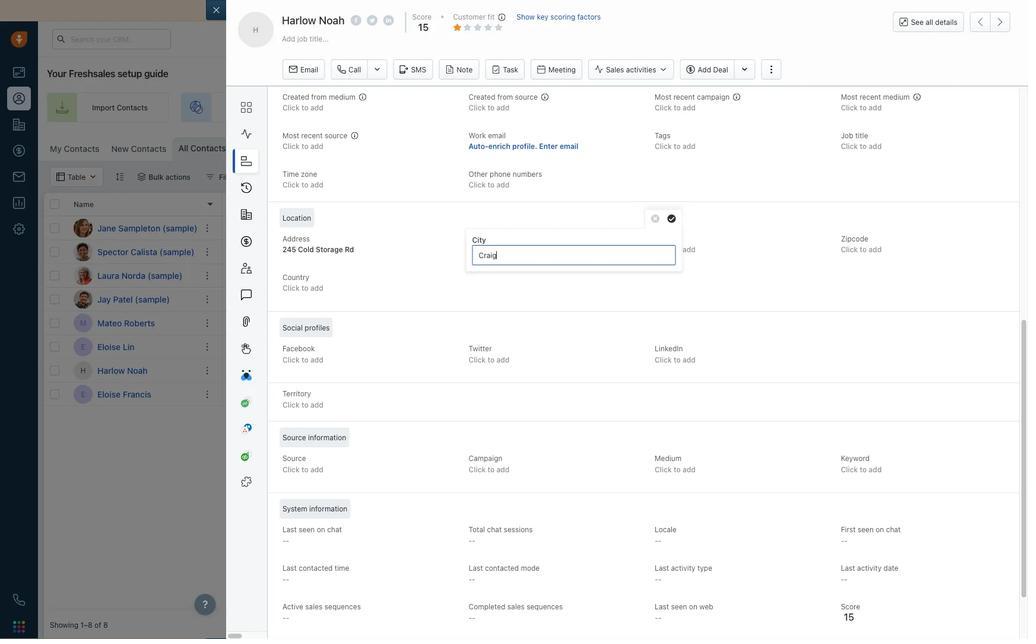 Task type: describe. For each thing, give the bounding box(es) containing it.
mateo roberts link
[[97, 318, 155, 329]]

sessions
[[504, 526, 533, 534]]

show key scoring factors link
[[517, 12, 602, 34]]

1 horizontal spatial your
[[565, 103, 580, 112]]

system information
[[283, 505, 348, 513]]

work for work email auto-enrich profile. enter email
[[469, 131, 486, 140]]

press space to select this row. row containing mateoroberts871@gmail.com
[[222, 312, 1023, 336]]

phone image
[[13, 595, 25, 607]]

work email auto-enrich profile. enter email
[[469, 131, 579, 151]]

mode
[[521, 565, 540, 573]]

name row
[[44, 193, 222, 217]]

email button
[[283, 59, 325, 80]]

lauranordasample@gmail.com link
[[228, 270, 329, 282]]

sequences for active sales sequences
[[325, 603, 361, 612]]

click up job
[[842, 104, 859, 112]]

my
[[50, 144, 62, 154]]

click inside state click to add
[[655, 246, 672, 254]]

create sales sequence
[[678, 103, 756, 112]]

8 inside 'all contacts 8'
[[232, 144, 237, 153]]

click to add for most recent source
[[283, 142, 324, 151]]

click to add for created from medium
[[283, 104, 324, 112]]

to inside tags click to add
[[674, 142, 681, 151]]

15 inside row group
[[495, 365, 506, 376]]

what's new image
[[943, 36, 951, 44]]

click inside medium click to add
[[655, 466, 672, 474]]

website
[[255, 103, 281, 112]]

container_wx8msf4aqz5i3rn1 image inside bulk actions button
[[137, 173, 146, 181]]

note button
[[439, 59, 480, 80]]

linkedin
[[655, 345, 684, 353]]

add inside campaign click to add
[[497, 466, 510, 474]]

container_wx8msf4aqz5i3rn1 image inside filter by "button"
[[206, 173, 215, 181]]

(sample) for laura norda (sample)
[[148, 271, 183, 281]]

chat for first seen on chat --
[[887, 526, 901, 534]]

created from medium
[[283, 93, 356, 101]]

sequences for completed sales sequences
[[527, 603, 563, 612]]

your freshsales setup guide
[[47, 68, 168, 79]]

to inside job title click to add
[[861, 142, 868, 151]]

l image
[[74, 266, 93, 285]]

freshworks switcher image
[[13, 622, 25, 633]]

title...
[[310, 35, 329, 43]]

spectorcalista@gmail.com
[[228, 247, 316, 255]]

import contacts link
[[47, 93, 169, 122]]

+ click to add for lauranordasample@gmail.com
[[585, 272, 631, 280]]

profiles
[[305, 324, 330, 332]]

guide
[[144, 68, 168, 79]]

in
[[247, 103, 253, 112]]

1–8
[[81, 621, 93, 630]]

to inside zipcode click to add
[[861, 246, 868, 254]]

set up your sales pipeline
[[834, 103, 922, 112]]

press space to select this row. row containing jane sampleton (sample)
[[44, 217, 222, 241]]

245
[[283, 246, 296, 254]]

eloise for eloise lin
[[97, 342, 121, 352]]

0 vertical spatial 15
[[419, 22, 429, 33]]

add inside twitter click to add
[[497, 356, 510, 364]]

+ up city text field
[[585, 224, 589, 233]]

deal
[[714, 65, 729, 74]]

contacts down setup
[[117, 103, 148, 112]]

1 vertical spatial score 15
[[842, 603, 861, 623]]

row group containing 47
[[222, 217, 1023, 407]]

last seen on web --
[[655, 603, 714, 623]]

press space to select this row. row containing eloise francis
[[44, 383, 222, 407]]

so
[[498, 6, 507, 15]]

contacts right "all"
[[191, 143, 226, 153]]

campaign
[[698, 93, 730, 101]]

zipcode
[[842, 235, 869, 243]]

to inside territory click to add
[[302, 401, 309, 409]]

to inside facebook click to add
[[302, 356, 309, 364]]

created for created from medium
[[283, 93, 310, 101]]

0 vertical spatial email
[[488, 131, 506, 140]]

(sample) for spector calista (sample)
[[160, 247, 195, 257]]

rd
[[345, 246, 354, 254]]

contacts right the new
[[131, 144, 167, 154]]

add inside zipcode click to add
[[869, 246, 882, 254]]

click down most recent source
[[283, 142, 300, 151]]

click down created from source
[[469, 104, 486, 112]]

locale --
[[655, 526, 677, 545]]

enrich
[[489, 142, 511, 151]]

source for click
[[283, 455, 306, 463]]

phone element
[[7, 589, 31, 612]]

press space to select this row. row containing eloisefrancis23@gmail.com
[[222, 383, 1023, 407]]

j image for jane sampleton (sample)
[[74, 219, 93, 238]]

sales for sales owner
[[674, 200, 693, 208]]

all for import
[[425, 6, 434, 15]]

s image
[[74, 243, 93, 262]]

recent for campaign
[[674, 93, 696, 101]]

to right the profiles
[[342, 318, 349, 326]]

click inside source click to add
[[283, 466, 300, 474]]

job
[[842, 131, 854, 140]]

completed sales sequences --
[[469, 603, 563, 623]]

1 horizontal spatial email
[[560, 142, 579, 151]]

seen for last seen on web --
[[672, 603, 688, 612]]

lin
[[123, 342, 135, 352]]

to down most recent campaign
[[674, 104, 681, 112]]

to left start
[[569, 6, 577, 15]]

to right up in the right top of the page
[[861, 104, 868, 112]]

contacts inside button
[[895, 143, 926, 151]]

owner
[[694, 200, 716, 208]]

lauranordasample@gmail.com
[[228, 271, 329, 279]]

your
[[47, 68, 67, 79]]

press space to select this row. row containing harlow noah
[[44, 359, 222, 383]]

noah inside dialog
[[319, 14, 345, 26]]

medium
[[655, 455, 682, 463]]

call button
[[331, 59, 367, 80]]

seen for last seen on chat --
[[299, 526, 315, 534]]

time
[[283, 170, 299, 178]]

show key scoring factors
[[517, 13, 602, 21]]

on for last seen on chat
[[317, 526, 325, 534]]

activity for last activity date --
[[858, 565, 882, 573]]

total chat sessions --
[[469, 526, 533, 545]]

to left team on the top right of the page
[[556, 103, 563, 112]]

click inside tags click to add
[[655, 142, 672, 151]]

eloise francis
[[97, 390, 151, 400]]

1 horizontal spatial import
[[397, 6, 423, 15]]

to inside source click to add
[[302, 466, 309, 474]]

15 button
[[416, 22, 429, 33]]

2 vertical spatial + click to add
[[317, 318, 364, 326]]

click down city text field
[[591, 272, 608, 280]]

click up city text field
[[591, 224, 608, 233]]

12 more...
[[280, 145, 314, 153]]

total
[[469, 526, 485, 534]]

job title click to add
[[842, 131, 882, 151]]

last seen on chat --
[[283, 526, 342, 545]]

last for last activity type
[[655, 565, 670, 573]]

to inside linkedin click to add
[[674, 356, 681, 364]]

country click to add
[[283, 273, 324, 293]]

phone
[[490, 170, 511, 178]]

47
[[495, 223, 507, 234]]

add inside linkedin click to add
[[683, 356, 696, 364]]

other phone numbers click to add
[[469, 170, 542, 189]]

laura norda (sample) link
[[97, 270, 183, 282]]

system
[[283, 505, 308, 513]]

row group containing jane sampleton (sample)
[[44, 217, 222, 407]]

meeting
[[549, 65, 576, 74]]

on for last seen on web
[[690, 603, 698, 612]]

to inside twitter click to add
[[488, 356, 495, 364]]

created for created from source
[[469, 93, 496, 101]]

to down the created from medium
[[302, 104, 309, 112]]

seen for first seen on chat --
[[858, 526, 874, 534]]

last for last seen on chat
[[283, 526, 297, 534]]

francis
[[123, 390, 151, 400]]

0 horizontal spatial score
[[413, 13, 432, 21]]

j image for jay patel (sample)
[[74, 290, 93, 309]]

customer fit
[[453, 13, 495, 21]]

add inside job title click to add
[[869, 142, 882, 151]]

call link
[[331, 59, 367, 80]]

information for last seen on chat --
[[310, 505, 348, 513]]

contacted for mode
[[485, 565, 519, 573]]

activity for next activity
[[425, 200, 450, 208]]

click inside twitter click to add
[[469, 356, 486, 364]]

active
[[283, 603, 304, 612]]

from for created from medium
[[312, 93, 327, 101]]

jane
[[97, 223, 116, 233]]

techcave
[[852, 248, 884, 256]]

meeting button
[[531, 59, 583, 80]]

add job title...
[[282, 35, 329, 43]]

1 vertical spatial 8
[[103, 621, 108, 630]]

click inside campaign click to add
[[469, 466, 486, 474]]

task button
[[486, 59, 525, 80]]

all contacts link
[[179, 143, 226, 154]]

time
[[335, 565, 350, 573]]

add inside facebook click to add
[[311, 356, 324, 364]]

route leads to your team link
[[469, 93, 621, 122]]

click inside territory click to add
[[283, 401, 300, 409]]

jaypatelsample@gmail.com
[[228, 294, 319, 303]]

import all your sales data so you don't have to start from scratch.
[[397, 6, 653, 15]]

twitter
[[469, 345, 492, 353]]

to inside "other phone numbers click to add"
[[488, 181, 495, 189]]

patel
[[113, 295, 133, 304]]

create sales sequence link
[[633, 93, 777, 122]]

most recent medium
[[842, 93, 911, 101]]

recent for source
[[302, 131, 323, 140]]

+ down city text field
[[585, 272, 589, 280]]

note
[[457, 65, 473, 74]]

add inside "other phone numbers click to add"
[[497, 181, 510, 189]]

click left create
[[655, 104, 672, 112]]

all for see
[[926, 18, 934, 26]]

sales for completed sales sequences --
[[508, 603, 525, 612]]

keyword click to add
[[842, 455, 882, 474]]

title
[[856, 131, 869, 140]]

sales activities
[[607, 65, 657, 74]]

click right website
[[283, 104, 300, 112]]

last contacted mode --
[[469, 565, 540, 584]]

medium for created from medium
[[329, 93, 356, 101]]

+ click to add for janesampleton@gmail.com
[[585, 224, 631, 233]]

click to add for most recent campaign
[[655, 104, 696, 112]]

press space to select this row. row containing eloise lin
[[44, 336, 222, 359]]

63
[[495, 246, 507, 258]]

spector calista (sample) link
[[97, 246, 195, 258]]

press space to select this row. row containing 47
[[222, 217, 1023, 241]]

harlow noah inside row group
[[97, 366, 148, 376]]

click to add for most recent medium
[[842, 104, 882, 112]]

click inside linkedin click to add
[[655, 356, 672, 364]]

to up city text field
[[610, 224, 616, 233]]

1 leads from the left
[[283, 103, 302, 112]]

add inside territory click to add
[[311, 401, 324, 409]]

your for import
[[436, 6, 454, 15]]

status
[[763, 200, 786, 208]]

import contacts for import contacts link
[[92, 103, 148, 112]]

information for source click to add
[[308, 434, 347, 442]]

+ right social on the bottom left
[[317, 318, 322, 326]]

last for last seen on web
[[655, 603, 670, 612]]

send email image
[[911, 34, 920, 44]]

sales left data
[[456, 6, 476, 15]]

grid containing 47
[[44, 192, 1023, 611]]

source for most recent source
[[325, 131, 348, 140]]

import contacts for import contacts button
[[870, 143, 926, 151]]



Task type: vqa. For each thing, say whether or not it's contained in the screenshot.
middle Score
yes



Task type: locate. For each thing, give the bounding box(es) containing it.
1 horizontal spatial score
[[495, 200, 516, 208]]

0 horizontal spatial import
[[92, 103, 115, 112]]

0 vertical spatial harlow noah
[[282, 14, 345, 26]]

to inside the keyword click to add
[[861, 466, 868, 474]]

roberts
[[124, 318, 155, 328]]

on for first seen on chat
[[876, 526, 885, 534]]

key
[[537, 13, 549, 21]]

(sample) right techcave
[[886, 248, 915, 256]]

source down source information at left bottom
[[283, 455, 306, 463]]

to inside country click to add
[[302, 284, 309, 293]]

1 horizontal spatial harlow
[[282, 14, 317, 26]]

to down territory
[[302, 401, 309, 409]]

1 j image from the top
[[74, 219, 93, 238]]

scratch.
[[621, 6, 653, 15]]

eloise lin
[[97, 342, 135, 352]]

source for created from source
[[515, 93, 538, 101]]

to down city text field
[[610, 272, 616, 280]]

noah inside the press space to select this row. row
[[127, 366, 148, 376]]

harlow noah link
[[97, 365, 148, 377]]

press space to select this row. row
[[44, 217, 222, 241], [222, 217, 1023, 241], [44, 241, 222, 264], [222, 241, 1023, 264], [44, 264, 222, 288], [222, 264, 1023, 288], [44, 288, 222, 312], [222, 288, 1023, 312], [44, 312, 222, 336], [222, 312, 1023, 336], [44, 336, 222, 359], [222, 336, 1023, 359], [44, 359, 222, 383], [222, 359, 1023, 383], [44, 383, 222, 407], [222, 383, 1023, 407]]

click down state
[[655, 246, 672, 254]]

+ click to add down city text field
[[585, 272, 631, 280]]

customer
[[453, 13, 486, 21]]

activity right next
[[425, 200, 450, 208]]

seen inside last seen on chat --
[[299, 526, 315, 534]]

showing
[[50, 621, 79, 630]]

2 horizontal spatial recent
[[860, 93, 882, 101]]

1 source from the top
[[283, 434, 306, 442]]

of
[[95, 621, 101, 630]]

0 vertical spatial add
[[282, 35, 296, 43]]

source up source click to add
[[283, 434, 306, 442]]

add inside country click to add
[[311, 284, 324, 293]]

1 horizontal spatial sequences
[[527, 603, 563, 612]]

tags down most recent campaign
[[655, 131, 671, 140]]

import contacts button
[[854, 137, 932, 157]]

sales inside completed sales sequences --
[[508, 603, 525, 612]]

eloiselin621@gmail.com link
[[228, 341, 309, 354]]

my contacts
[[50, 144, 100, 154]]

import contacts inside button
[[870, 143, 926, 151]]

contacted for time
[[299, 565, 333, 573]]

sales
[[607, 65, 625, 74], [674, 200, 693, 208]]

your left data
[[436, 6, 454, 15]]

add for add deal
[[698, 65, 712, 74]]

click inside the keyword click to add
[[842, 466, 859, 474]]

0 horizontal spatial email
[[488, 131, 506, 140]]

linkedin circled image
[[384, 14, 394, 26]]

jaypatelsample@gmail.com + click to add
[[228, 294, 364, 303]]

1 chat from the left
[[327, 526, 342, 534]]

1 vertical spatial add
[[698, 65, 712, 74]]

click down 'time'
[[283, 181, 300, 189]]

press space to select this row. row containing jaypatelsample@gmail.com
[[222, 288, 1023, 312]]

sequences down time
[[325, 603, 361, 612]]

j image
[[74, 219, 93, 238], [74, 290, 93, 309]]

1 row group from the left
[[44, 217, 222, 407]]

enter
[[540, 142, 558, 151]]

click inside facebook click to add
[[283, 356, 300, 364]]

add inside tags click to add
[[683, 142, 696, 151]]

sales down campaign
[[703, 103, 721, 112]]

chat right total
[[487, 526, 502, 534]]

click inside country click to add
[[283, 284, 300, 293]]

add inside medium click to add
[[683, 466, 696, 474]]

information up last seen on chat --
[[310, 505, 348, 513]]

2 row group from the left
[[222, 217, 1023, 407]]

add inside button
[[698, 65, 712, 74]]

2 horizontal spatial on
[[876, 526, 885, 534]]

most for most recent source
[[283, 131, 300, 140]]

0 horizontal spatial all
[[425, 6, 434, 15]]

press space to select this row. row containing 15
[[222, 359, 1023, 383]]

contacts
[[117, 103, 148, 112], [895, 143, 926, 151], [191, 143, 226, 153], [64, 144, 100, 154], [131, 144, 167, 154]]

1 vertical spatial score
[[495, 200, 516, 208]]

last inside last seen on chat --
[[283, 526, 297, 534]]

contacted inside last contacted time --
[[299, 565, 333, 573]]

0 horizontal spatial import contacts
[[92, 103, 148, 112]]

0 vertical spatial source
[[283, 434, 306, 442]]

last
[[283, 526, 297, 534], [283, 565, 297, 573], [469, 565, 483, 573], [655, 565, 670, 573], [842, 565, 856, 573], [655, 603, 670, 612]]

seen inside first seen on chat --
[[858, 526, 874, 534]]

0 vertical spatial import
[[397, 6, 423, 15]]

1 contacted from the left
[[299, 565, 333, 573]]

15 down last activity date --
[[845, 612, 855, 623]]

0 horizontal spatial sales
[[607, 65, 625, 74]]

grid
[[44, 192, 1023, 611]]

2 source from the top
[[283, 455, 306, 463]]

activity left date
[[858, 565, 882, 573]]

on inside first seen on chat --
[[876, 526, 885, 534]]

chat inside last seen on chat --
[[327, 526, 342, 534]]

0 vertical spatial eloise
[[97, 342, 121, 352]]

noah up francis
[[127, 366, 148, 376]]

press space to select this row. row containing spector calista (sample)
[[44, 241, 222, 264]]

facebook circled image
[[351, 14, 362, 26]]

2 horizontal spatial import
[[870, 143, 893, 151]]

work up 3684932360
[[317, 200, 335, 208]]

spector calista (sample)
[[97, 247, 195, 257]]

import down the set up your sales pipeline
[[870, 143, 893, 151]]

see all details button
[[894, 12, 965, 32]]

click to add down the created from medium
[[283, 104, 324, 112]]

jay patel (sample)
[[97, 295, 170, 304]]

activity inside last activity type --
[[672, 565, 696, 573]]

actions
[[166, 173, 191, 181]]

container_wx8msf4aqz5i3rn1 image
[[137, 173, 146, 181], [677, 272, 685, 280]]

work for work
[[317, 200, 335, 208]]

0 vertical spatial noah
[[319, 14, 345, 26]]

0 vertical spatial container_wx8msf4aqz5i3rn1 image
[[137, 173, 146, 181]]

container_wx8msf4aqz5i3rn1 image inside row group
[[677, 272, 685, 280]]

click inside time zone click to add
[[283, 181, 300, 189]]

last down last activity type --
[[655, 603, 670, 612]]

contacted inside last contacted mode --
[[485, 565, 519, 573]]

press space to select this row. row containing 37
[[222, 264, 1023, 288]]

filter by
[[219, 173, 247, 181]]

click inside "other phone numbers click to add"
[[469, 181, 486, 189]]

container_wx8msf4aqz5i3rn1 image
[[206, 173, 215, 181], [677, 224, 685, 233], [677, 248, 685, 256], [677, 343, 685, 351]]

cell
[[935, 217, 1023, 240], [935, 241, 1023, 264], [757, 264, 846, 288], [846, 264, 935, 288], [935, 264, 1023, 288], [400, 288, 490, 311], [490, 288, 579, 311], [579, 288, 668, 311], [668, 288, 757, 311], [757, 288, 846, 311], [846, 288, 935, 311], [935, 288, 1023, 311], [400, 312, 490, 335], [490, 312, 579, 335], [579, 312, 668, 335], [668, 312, 757, 335], [757, 312, 846, 335], [846, 312, 935, 335], [935, 312, 1023, 335], [757, 336, 846, 359], [846, 336, 935, 359], [935, 336, 1023, 359], [935, 359, 1023, 383], [400, 383, 490, 406], [490, 383, 579, 406], [579, 383, 668, 406], [668, 383, 757, 406], [757, 383, 846, 406], [846, 383, 935, 406], [935, 383, 1023, 406]]

1 vertical spatial noah
[[127, 366, 148, 376]]

1 vertical spatial source
[[325, 131, 348, 140]]

0 vertical spatial tags
[[655, 131, 671, 140]]

0 horizontal spatial chat
[[327, 526, 342, 534]]

8 up filter by
[[232, 144, 237, 153]]

0 horizontal spatial score 15
[[413, 13, 432, 33]]

recent up create
[[674, 93, 696, 101]]

harlow up job
[[282, 14, 317, 26]]

on inside last seen on chat --
[[317, 526, 325, 534]]

1 horizontal spatial work
[[469, 131, 486, 140]]

1 vertical spatial import contacts
[[870, 143, 926, 151]]

close image
[[1011, 8, 1017, 14]]

0 vertical spatial source
[[515, 93, 538, 101]]

1 horizontal spatial contacted
[[485, 565, 519, 573]]

import for import contacts button
[[870, 143, 893, 151]]

to down medium
[[674, 466, 681, 474]]

recent up more...
[[302, 131, 323, 140]]

add inside state click to add
[[683, 246, 696, 254]]

1 horizontal spatial most
[[655, 93, 672, 101]]

most down activities
[[655, 93, 672, 101]]

you
[[510, 6, 524, 15]]

to inside campaign click to add
[[488, 466, 495, 474]]

3 chat from the left
[[887, 526, 901, 534]]

m
[[80, 319, 86, 328]]

janesampleton@gmail.com
[[228, 223, 318, 231]]

h inside dialog
[[253, 26, 259, 34]]

chat inside "total chat sessions --"
[[487, 526, 502, 534]]

click up the profiles
[[324, 294, 340, 303]]

1 horizontal spatial add
[[698, 65, 712, 74]]

route leads to your team
[[514, 103, 599, 112]]

leads right website
[[283, 103, 302, 112]]

1 vertical spatial container_wx8msf4aqz5i3rn1 image
[[677, 272, 685, 280]]

to inside medium click to add
[[674, 466, 681, 474]]

1 vertical spatial information
[[310, 505, 348, 513]]

harlow noah inside dialog
[[282, 14, 345, 26]]

1 horizontal spatial score 15
[[842, 603, 861, 623]]

e for eloise francis
[[81, 391, 85, 399]]

0 vertical spatial score
[[413, 13, 432, 21]]

last inside last activity type --
[[655, 565, 670, 573]]

last contacted time --
[[283, 565, 350, 584]]

first
[[842, 526, 856, 534]]

active sales sequences --
[[283, 603, 361, 623]]

2 horizontal spatial seen
[[858, 526, 874, 534]]

1 vertical spatial harlow noah
[[97, 366, 148, 376]]

2 vertical spatial import
[[870, 143, 893, 151]]

2 sequences from the left
[[527, 603, 563, 612]]

1 vertical spatial j image
[[74, 290, 93, 309]]

harlownoah1@gmail.com link
[[228, 365, 311, 377]]

address 245 cold storage rd
[[283, 235, 354, 254]]

0 vertical spatial all
[[425, 6, 434, 15]]

on inside last seen on web --
[[690, 603, 698, 612]]

medium up pipeline
[[884, 93, 911, 101]]

1 horizontal spatial chat
[[487, 526, 502, 534]]

1 created from the left
[[283, 93, 310, 101]]

+ down country click to add
[[317, 294, 322, 303]]

2 horizontal spatial score
[[842, 603, 861, 612]]

1 horizontal spatial medium
[[884, 93, 911, 101]]

2 horizontal spatial from
[[600, 6, 619, 15]]

1 vertical spatial work
[[317, 200, 335, 208]]

2 e from the top
[[81, 391, 85, 399]]

chat for last seen on chat --
[[327, 526, 342, 534]]

2 horizontal spatial chat
[[887, 526, 901, 534]]

click to add down created from source
[[469, 104, 510, 112]]

tags for tags
[[585, 200, 601, 208]]

click right social on the bottom left
[[324, 318, 340, 326]]

click down campaign
[[469, 466, 486, 474]]

8 right of
[[103, 621, 108, 630]]

score up 15 button
[[413, 13, 432, 21]]

time zone click to add
[[283, 170, 324, 189]]

2 created from the left
[[469, 93, 496, 101]]

1 vertical spatial 15
[[495, 365, 506, 376]]

recent up the set up your sales pipeline
[[860, 93, 882, 101]]

import all your sales data link
[[397, 6, 498, 15]]

sales down most recent medium at the top of page
[[876, 103, 893, 112]]

work up 'auto-'
[[469, 131, 486, 140]]

to down the twitter
[[488, 356, 495, 364]]

to down zone
[[302, 181, 309, 189]]

click inside zipcode click to add
[[842, 246, 859, 254]]

sales left activities
[[607, 65, 625, 74]]

bulk
[[149, 173, 164, 181]]

to down create
[[674, 142, 681, 151]]

(sample) for jay patel (sample)
[[135, 295, 170, 304]]

import for import contacts link
[[92, 103, 115, 112]]

last inside last seen on web --
[[655, 603, 670, 612]]

to down keyword at the bottom of the page
[[861, 466, 868, 474]]

last inside last contacted time --
[[283, 565, 297, 573]]

press space to select this row. row containing laura norda (sample)
[[44, 264, 222, 288]]

(sample) down spector calista (sample) link
[[148, 271, 183, 281]]

37
[[495, 270, 507, 281]]

harlow inside harlow noah dialog
[[282, 14, 317, 26]]

0 vertical spatial harlow
[[282, 14, 317, 26]]

2 medium from the left
[[884, 93, 911, 101]]

seen inside last seen on web --
[[672, 603, 688, 612]]

1 medium from the left
[[329, 93, 356, 101]]

15 down 'import all your sales data' link
[[419, 22, 429, 33]]

contacted left time
[[299, 565, 333, 573]]

1 eloise from the top
[[97, 342, 121, 352]]

1 horizontal spatial on
[[690, 603, 698, 612]]

web
[[700, 603, 714, 612]]

click down other
[[469, 181, 486, 189]]

j image left jay
[[74, 290, 93, 309]]

start
[[579, 6, 598, 15]]

press space to select this row. row containing eloiselin621@gmail.com
[[222, 336, 1023, 359]]

1 vertical spatial email
[[560, 142, 579, 151]]

0 horizontal spatial h
[[80, 367, 86, 375]]

1 vertical spatial all
[[926, 18, 934, 26]]

1 vertical spatial import
[[92, 103, 115, 112]]

(sample) right sampleton
[[163, 223, 197, 233]]

filter
[[219, 173, 237, 181]]

1 vertical spatial e
[[81, 391, 85, 399]]

harlow down "eloise lin" link
[[97, 366, 125, 376]]

0 horizontal spatial sequences
[[325, 603, 361, 612]]

date
[[884, 565, 899, 573]]

import down "your freshsales setup guide"
[[92, 103, 115, 112]]

score
[[413, 13, 432, 21], [495, 200, 516, 208], [842, 603, 861, 612]]

0 horizontal spatial harlow
[[97, 366, 125, 376]]

1 horizontal spatial h
[[253, 26, 259, 34]]

recent for medium
[[860, 93, 882, 101]]

2 vertical spatial score
[[842, 603, 861, 612]]

import contacts
[[92, 103, 148, 112], [870, 143, 926, 151]]

click to add down most recent campaign
[[655, 104, 696, 112]]

(sample) down the "laura norda (sample)" link
[[135, 295, 170, 304]]

0 horizontal spatial on
[[317, 526, 325, 534]]

sequences down mode
[[527, 603, 563, 612]]

from right start
[[600, 6, 619, 15]]

click down medium
[[655, 466, 672, 474]]

0 horizontal spatial 15
[[419, 22, 429, 33]]

0 horizontal spatial tags
[[585, 200, 601, 208]]

+ click to add
[[585, 224, 631, 233], [585, 272, 631, 280], [317, 318, 364, 326]]

3684932360
[[317, 223, 362, 231]]

spectorcalista@gmail.com 3684945781
[[228, 247, 361, 255]]

1 vertical spatial tags
[[585, 200, 601, 208]]

harlownoah1@gmail.com
[[228, 366, 311, 374]]

last for last contacted time
[[283, 565, 297, 573]]

0 horizontal spatial your
[[436, 6, 454, 15]]

to inside time zone click to add
[[302, 181, 309, 189]]

mateo roberts
[[97, 318, 155, 328]]

all right see
[[926, 18, 934, 26]]

territory click to add
[[283, 390, 324, 409]]

0 horizontal spatial leads
[[283, 103, 302, 112]]

2 horizontal spatial activity
[[858, 565, 882, 573]]

last for last activity date
[[842, 565, 856, 573]]

sales for sales activities
[[607, 65, 625, 74]]

to down most recent source
[[302, 142, 309, 151]]

eloise lin link
[[97, 341, 135, 353]]

import inside import contacts link
[[92, 103, 115, 112]]

cold
[[298, 246, 314, 254]]

add inside time zone click to add
[[311, 181, 324, 189]]

tags inside tags click to add
[[655, 131, 671, 140]]

to down campaign
[[488, 466, 495, 474]]

next activity
[[406, 200, 450, 208]]

1 vertical spatial + click to add
[[585, 272, 631, 280]]

harlow noah up title...
[[282, 14, 345, 26]]

1 horizontal spatial leads
[[536, 103, 554, 112]]

click inside job title click to add
[[842, 142, 859, 151]]

seen right first
[[858, 526, 874, 534]]

last down first
[[842, 565, 856, 573]]

sales inside harlow noah dialog
[[607, 65, 625, 74]]

sales for active sales sequences --
[[306, 603, 323, 612]]

score up 47
[[495, 200, 516, 208]]

harlow inside harlow noah link
[[97, 366, 125, 376]]

first seen on chat --
[[842, 526, 901, 545]]

last inside last contacted mode --
[[469, 565, 483, 573]]

last down system
[[283, 526, 297, 534]]

information up source click to add
[[308, 434, 347, 442]]

add for add job title...
[[282, 35, 296, 43]]

jay patel (sample) link
[[97, 294, 170, 306]]

press space to select this row. row containing 63
[[222, 241, 1023, 264]]

on left web
[[690, 603, 698, 612]]

0 vertical spatial score 15
[[413, 13, 432, 33]]

set
[[834, 103, 846, 112]]

1 vertical spatial eloise
[[97, 390, 121, 400]]

mateoroberts871@gmail.com
[[228, 318, 326, 326]]

2 j image from the top
[[74, 290, 93, 309]]

add for add dea
[[1001, 103, 1015, 112]]

1 vertical spatial sales
[[674, 200, 693, 208]]

press space to select this row. row containing jay patel (sample)
[[44, 288, 222, 312]]

sales inside active sales sequences --
[[306, 603, 323, 612]]

activity for last activity type --
[[672, 565, 696, 573]]

laura
[[97, 271, 119, 281]]

contacts right my
[[64, 144, 100, 154]]

+ click to add up city text field
[[585, 224, 631, 233]]

15 down twitter click to add
[[495, 365, 506, 376]]

email up 'enrich'
[[488, 131, 506, 140]]

chat inside first seen on chat --
[[887, 526, 901, 534]]

work inside work email auto-enrich profile. enter email
[[469, 131, 486, 140]]

1 horizontal spatial source
[[515, 93, 538, 101]]

0 horizontal spatial created
[[283, 93, 310, 101]]

1 vertical spatial h
[[80, 367, 86, 375]]

from for created from source
[[498, 93, 513, 101]]

created down 'email' button
[[283, 93, 310, 101]]

zone
[[301, 170, 317, 178]]

most recent source
[[283, 131, 348, 140]]

import inside import contacts button
[[870, 143, 893, 151]]

1 horizontal spatial activity
[[672, 565, 696, 573]]

2 leads from the left
[[536, 103, 554, 112]]

2 chat from the left
[[487, 526, 502, 534]]

last inside last activity date --
[[842, 565, 856, 573]]

sequence
[[722, 103, 756, 112]]

click down source information at left bottom
[[283, 466, 300, 474]]

2 horizontal spatial your
[[858, 103, 874, 112]]

last for last contacted mode
[[469, 565, 483, 573]]

0 horizontal spatial seen
[[299, 526, 315, 534]]

your right up in the right top of the page
[[858, 103, 874, 112]]

add inside source click to add
[[311, 466, 324, 474]]

1 vertical spatial source
[[283, 455, 306, 463]]

sequences inside active sales sequences --
[[325, 603, 361, 612]]

chat
[[327, 526, 342, 534], [487, 526, 502, 534], [887, 526, 901, 534]]

sequences inside completed sales sequences --
[[527, 603, 563, 612]]

source for information
[[283, 434, 306, 442]]

tags for tags click to add
[[655, 131, 671, 140]]

0 horizontal spatial recent
[[302, 131, 323, 140]]

activity inside last activity date --
[[858, 565, 882, 573]]

to down "phone"
[[488, 181, 495, 189]]

seen left web
[[672, 603, 688, 612]]

leads right route
[[536, 103, 554, 112]]

(sample)
[[163, 223, 197, 233], [160, 247, 195, 257], [886, 248, 915, 256], [148, 271, 183, 281], [135, 295, 170, 304]]

add deal button
[[681, 59, 735, 80]]

City text field
[[473, 245, 676, 265]]

new contacts
[[111, 144, 167, 154]]

0 horizontal spatial work
[[317, 200, 335, 208]]

state
[[655, 235, 673, 243]]

0 vertical spatial 8
[[232, 144, 237, 153]]

most for most recent campaign
[[655, 93, 672, 101]]

0 horizontal spatial activity
[[425, 200, 450, 208]]

eloise for eloise francis
[[97, 390, 121, 400]]

2 contacted from the left
[[485, 565, 519, 573]]

j image left jane
[[74, 219, 93, 238]]

all inside 'button'
[[926, 18, 934, 26]]

2 vertical spatial 15
[[845, 612, 855, 623]]

Search your CRM... text field
[[52, 29, 171, 49]]

click to add for created from source
[[469, 104, 510, 112]]

import up 15 button
[[397, 6, 423, 15]]

twitter circled image
[[367, 14, 378, 26]]

1 e from the top
[[81, 343, 85, 351]]

to down 3684945781 link
[[342, 294, 349, 303]]

to down linkedin on the right of the page
[[674, 356, 681, 364]]

your for set
[[858, 103, 874, 112]]

noah
[[319, 14, 345, 26], [127, 366, 148, 376]]

import contacts down pipeline
[[870, 143, 926, 151]]

click to add
[[283, 104, 324, 112], [469, 104, 510, 112], [655, 104, 696, 112], [842, 104, 882, 112], [283, 142, 324, 151]]

source inside source click to add
[[283, 455, 306, 463]]

zipcode click to add
[[842, 235, 882, 254]]

sales right the active
[[306, 603, 323, 612]]

sales for create sales sequence
[[703, 103, 721, 112]]

2 vertical spatial add
[[1001, 103, 1015, 112]]

last down "locale --"
[[655, 565, 670, 573]]

show
[[517, 13, 535, 21]]

terry
[[688, 248, 705, 256]]

bring in website leads link
[[181, 93, 323, 122]]

techcave (sample) link
[[852, 248, 915, 256]]

e left eloise francis link
[[81, 391, 85, 399]]

medium down call link on the left top of the page
[[329, 93, 356, 101]]

0 horizontal spatial medium
[[329, 93, 356, 101]]

most for most recent medium
[[842, 93, 858, 101]]

click down keyword at the bottom of the page
[[842, 466, 859, 474]]

0 horizontal spatial harlow noah
[[97, 366, 148, 376]]

facebook click to add
[[283, 345, 324, 364]]

keyword
[[842, 455, 870, 463]]

click down job
[[842, 142, 859, 151]]

1 sequences from the left
[[325, 603, 361, 612]]

press space to select this row. row containing mateo roberts
[[44, 312, 222, 336]]

0 vertical spatial information
[[308, 434, 347, 442]]

to down created from source
[[488, 104, 495, 112]]

data
[[478, 6, 496, 15]]

bulk actions button
[[130, 167, 198, 187]]

1 vertical spatial harlow
[[97, 366, 125, 376]]

2 eloise from the top
[[97, 390, 121, 400]]

1 horizontal spatial container_wx8msf4aqz5i3rn1 image
[[677, 272, 685, 280]]

0 horizontal spatial most
[[283, 131, 300, 140]]

1 horizontal spatial 15
[[495, 365, 506, 376]]

row group
[[44, 217, 222, 407], [222, 217, 1023, 407]]

add inside the keyword click to add
[[869, 466, 882, 474]]

see all details
[[912, 18, 958, 26]]

0 vertical spatial work
[[469, 131, 486, 140]]

0 vertical spatial import contacts
[[92, 103, 148, 112]]

techcave (sample)
[[852, 248, 915, 256]]

your left team on the top right of the page
[[565, 103, 580, 112]]

1 horizontal spatial from
[[498, 93, 513, 101]]

2 horizontal spatial add
[[1001, 103, 1015, 112]]

harlow noah dialog
[[206, 0, 1029, 640]]

to down source information at left bottom
[[302, 466, 309, 474]]

type
[[698, 565, 713, 573]]

e down m
[[81, 343, 85, 351]]

add left job
[[282, 35, 296, 43]]

e for eloise lin
[[81, 343, 85, 351]]

to inside state click to add
[[674, 246, 681, 254]]

(sample) for jane sampleton (sample)
[[163, 223, 197, 233]]

15
[[419, 22, 429, 33], [495, 365, 506, 376], [845, 612, 855, 623]]

medium for most recent medium
[[884, 93, 911, 101]]

click down the twitter
[[469, 356, 486, 364]]



